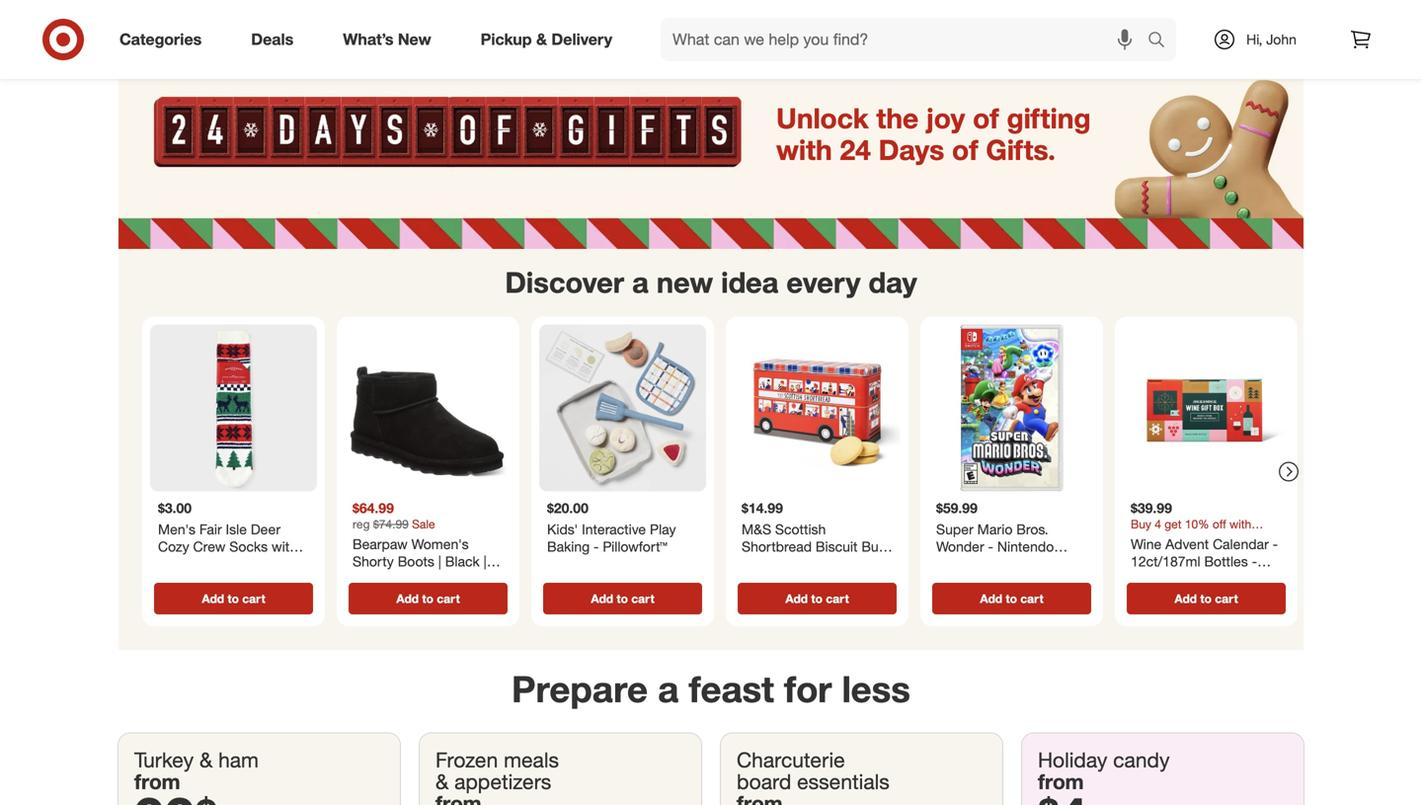 Task type: describe. For each thing, give the bounding box(es) containing it.
unlock the joy of gifting with 24 days of gifts.
[[776, 101, 1091, 167]]

mario
[[978, 521, 1013, 538]]

add to cart button for $64.99 reg $74.99 sale bearpaw women's shorty boots | black  | size 7
[[349, 583, 508, 614]]

ham
[[218, 747, 259, 772]]

pickup
[[481, 30, 532, 49]]

holiday candy from
[[1038, 747, 1170, 794]]

$14.99 m&s scottish shortbread biscuit bus tin - 17.64oz
[[742, 499, 886, 572]]

kids' interactive play baking - pillowfort™ image
[[539, 324, 706, 491]]

add to cart for $20.00 kids' interactive play baking - pillowfort™
[[591, 591, 655, 606]]

bus
[[862, 538, 886, 555]]

frozen meals & appetizers
[[436, 747, 559, 794]]

new
[[398, 30, 431, 49]]

m&s
[[742, 521, 772, 538]]

days
[[879, 133, 945, 167]]

tin
[[742, 555, 761, 572]]

delivery
[[552, 30, 612, 49]]

- inside $59.99 super mario bros. wonder - nintendo switch
[[988, 538, 994, 555]]

$39.99
[[1131, 499, 1172, 517]]

board
[[737, 769, 792, 794]]

from inside turkey & ham from
[[134, 769, 180, 794]]

6 add to cart from the left
[[1175, 591, 1238, 606]]

prepare
[[512, 667, 648, 711]]

meals
[[504, 747, 559, 772]]

scottish
[[775, 521, 826, 538]]

wonder
[[936, 538, 985, 555]]

wine
[[1131, 535, 1162, 553]]

17.64oz
[[774, 555, 823, 572]]

turkey & ham from
[[134, 747, 259, 794]]

hi, john
[[1247, 31, 1297, 48]]

$20.00 kids' interactive play baking - pillowfort™
[[547, 499, 676, 555]]

what's
[[343, 30, 394, 49]]

what's new
[[343, 30, 431, 49]]

advent
[[1166, 535, 1209, 553]]

unlock
[[776, 101, 869, 135]]

charcuterie board essentials
[[737, 747, 890, 794]]

switch
[[936, 555, 978, 572]]

add to cart button for $59.99 super mario bros. wonder - nintendo switch
[[932, 583, 1092, 614]]

& inside turkey & ham from
[[200, 747, 213, 772]]

add for $64.99 reg $74.99 sale bearpaw women's shorty boots | black  | size 7
[[396, 591, 419, 606]]

1 add from the left
[[202, 591, 224, 606]]

add to cart for $59.99 super mario bros. wonder - nintendo switch
[[980, 591, 1044, 606]]

super mario bros. wonder - nintendo switch image
[[929, 324, 1095, 491]]

6 cart from the left
[[1215, 591, 1238, 606]]

- inside $20.00 kids' interactive play baking - pillowfort™
[[594, 538, 599, 555]]

candy
[[1114, 747, 1170, 772]]

prepare a feast for less
[[512, 667, 911, 711]]

holiday
[[1038, 747, 1108, 772]]

hi,
[[1247, 31, 1263, 48]]

1 to from the left
[[228, 591, 239, 606]]

search
[[1139, 32, 1186, 51]]

wine advent calendar - 12ct/187ml bottles - jingle & mingle™
[[1131, 535, 1278, 587]]

- right calendar
[[1273, 535, 1278, 553]]

cart for $59.99 super mario bros. wonder - nintendo switch
[[1021, 591, 1044, 606]]

2 | from the left
[[484, 553, 487, 570]]

day
[[869, 265, 917, 300]]

categories link
[[103, 18, 226, 61]]

bottles
[[1205, 553, 1248, 570]]

24
[[840, 133, 871, 167]]

to for $20.00 kids' interactive play baking - pillowfort™
[[617, 591, 628, 606]]

with
[[776, 133, 832, 167]]

shortbread
[[742, 538, 812, 555]]

shorty
[[353, 553, 394, 570]]

6 add from the left
[[1175, 591, 1197, 606]]

to for $64.99 reg $74.99 sale bearpaw women's shorty boots | black  | size 7
[[422, 591, 434, 606]]

$74.99
[[373, 517, 409, 531]]

kids'
[[547, 521, 578, 538]]

john
[[1267, 31, 1297, 48]]

$20.00
[[547, 499, 589, 517]]

super
[[936, 521, 974, 538]]



Task type: vqa. For each thing, say whether or not it's contained in the screenshot.


Task type: locate. For each thing, give the bounding box(es) containing it.
cart for $14.99 m&s scottish shortbread biscuit bus tin - 17.64oz
[[826, 591, 849, 606]]

4 add to cart from the left
[[786, 591, 849, 606]]

What can we help you find? suggestions appear below search field
[[661, 18, 1153, 61]]

2 add to cart from the left
[[396, 591, 460, 606]]

3 to from the left
[[617, 591, 628, 606]]

2 add to cart button from the left
[[349, 583, 508, 614]]

idea
[[721, 265, 779, 300]]

6 to from the left
[[1201, 591, 1212, 606]]

1 add to cart from the left
[[202, 591, 265, 606]]

to for $59.99 super mario bros. wonder - nintendo switch
[[1006, 591, 1017, 606]]

add to cart for $64.99 reg $74.99 sale bearpaw women's shorty boots | black  | size 7
[[396, 591, 460, 606]]

discover a new idea every day
[[505, 265, 917, 300]]

12ct/187ml
[[1131, 553, 1201, 570]]

essentials
[[797, 769, 890, 794]]

& right pickup
[[536, 30, 547, 49]]

5 add to cart button from the left
[[932, 583, 1092, 614]]

$59.99
[[936, 499, 978, 517]]

0 vertical spatial a
[[632, 265, 649, 300]]

&
[[536, 30, 547, 49], [1171, 570, 1180, 587], [200, 747, 213, 772], [436, 769, 449, 794]]

sale
[[412, 517, 435, 531]]

bearpaw women's shorty boots | black  | size 7 image
[[345, 324, 512, 491]]

what's new link
[[326, 18, 456, 61]]

1 add to cart button from the left
[[154, 583, 313, 614]]

deals
[[251, 30, 294, 49]]

carousel region
[[119, 249, 1304, 650]]

calendar
[[1213, 535, 1269, 553]]

pillowfort™
[[603, 538, 668, 555]]

every
[[787, 265, 861, 300]]

& left appetizers
[[436, 769, 449, 794]]

pickup & delivery
[[481, 30, 612, 49]]

gifts.
[[986, 133, 1056, 167]]

add for $59.99 super mario bros. wonder - nintendo switch
[[980, 591, 1003, 606]]

to
[[228, 591, 239, 606], [422, 591, 434, 606], [617, 591, 628, 606], [811, 591, 823, 606], [1006, 591, 1017, 606], [1201, 591, 1212, 606]]

from inside holiday candy from
[[1038, 769, 1084, 794]]

& inside frozen meals & appetizers
[[436, 769, 449, 794]]

mingle™
[[1184, 570, 1232, 587]]

6 add to cart button from the left
[[1127, 583, 1286, 614]]

7
[[382, 570, 390, 587]]

play
[[650, 521, 676, 538]]

jingle
[[1131, 570, 1167, 587]]

1 horizontal spatial |
[[484, 553, 487, 570]]

wine advent calendar - 12ct/187ml bottles - jingle & mingle™ image
[[1123, 324, 1290, 491]]

add to cart button for $14.99 m&s scottish shortbread biscuit bus tin - 17.64oz
[[738, 583, 897, 614]]

5 add to cart from the left
[[980, 591, 1044, 606]]

appetizers
[[454, 769, 551, 794]]

1 horizontal spatial from
[[1038, 769, 1084, 794]]

a for prepare
[[658, 667, 679, 711]]

biscuit
[[816, 538, 858, 555]]

- right the wonder
[[988, 538, 994, 555]]

& inside wine advent calendar - 12ct/187ml bottles - jingle & mingle™
[[1171, 570, 1180, 587]]

a inside region
[[632, 265, 649, 300]]

a for discover
[[632, 265, 649, 300]]

turkey
[[134, 747, 194, 772]]

nintendo
[[998, 538, 1054, 555]]

1 horizontal spatial a
[[658, 667, 679, 711]]

cart for $20.00 kids' interactive play baking - pillowfort™
[[631, 591, 655, 606]]

1 | from the left
[[438, 553, 441, 570]]

gifting
[[1007, 101, 1091, 135]]

& left ham at the left of the page
[[200, 747, 213, 772]]

2 add from the left
[[396, 591, 419, 606]]

bearpaw
[[353, 535, 408, 553]]

2 cart from the left
[[437, 591, 460, 606]]

pickup & delivery link
[[464, 18, 637, 61]]

1 vertical spatial a
[[658, 667, 679, 711]]

- right tin
[[764, 555, 770, 572]]

categories
[[120, 30, 202, 49]]

discover
[[505, 265, 624, 300]]

- right bottles
[[1252, 553, 1258, 570]]

frozen
[[436, 747, 498, 772]]

- right baking
[[594, 538, 599, 555]]

charcuterie
[[737, 747, 845, 772]]

5 cart from the left
[[1021, 591, 1044, 606]]

& right jingle
[[1171, 570, 1180, 587]]

add
[[202, 591, 224, 606], [396, 591, 419, 606], [591, 591, 614, 606], [786, 591, 808, 606], [980, 591, 1003, 606], [1175, 591, 1197, 606]]

3 add to cart from the left
[[591, 591, 655, 606]]

joy
[[927, 101, 965, 135]]

m&s scottish shortbread biscuit bus tin - 17.64oz image
[[734, 324, 901, 491]]

of right days
[[952, 133, 979, 167]]

5 to from the left
[[1006, 591, 1017, 606]]

a
[[632, 265, 649, 300], [658, 667, 679, 711]]

|
[[438, 553, 441, 570], [484, 553, 487, 570]]

4 add from the left
[[786, 591, 808, 606]]

2 from from the left
[[1038, 769, 1084, 794]]

$14.99
[[742, 499, 783, 517]]

baking
[[547, 538, 590, 555]]

$59.99 super mario bros. wonder - nintendo switch
[[936, 499, 1054, 572]]

$64.99
[[353, 499, 394, 517]]

| right black
[[484, 553, 487, 570]]

cart for $64.99 reg $74.99 sale bearpaw women's shorty boots | black  | size 7
[[437, 591, 460, 606]]

add to cart
[[202, 591, 265, 606], [396, 591, 460, 606], [591, 591, 655, 606], [786, 591, 849, 606], [980, 591, 1044, 606], [1175, 591, 1238, 606]]

4 to from the left
[[811, 591, 823, 606]]

$3.00 link
[[150, 324, 317, 579]]

add for $14.99 m&s scottish shortbread biscuit bus tin - 17.64oz
[[786, 591, 808, 606]]

$64.99 reg $74.99 sale bearpaw women's shorty boots | black  | size 7
[[353, 499, 487, 587]]

0 horizontal spatial |
[[438, 553, 441, 570]]

1 from from the left
[[134, 769, 180, 794]]

for
[[784, 667, 832, 711]]

less
[[842, 667, 911, 711]]

from
[[134, 769, 180, 794], [1038, 769, 1084, 794]]

women's
[[412, 535, 469, 553]]

- inside '$14.99 m&s scottish shortbread biscuit bus tin - 17.64oz'
[[764, 555, 770, 572]]

deals link
[[234, 18, 318, 61]]

size
[[353, 570, 379, 587]]

3 add to cart button from the left
[[543, 583, 702, 614]]

24 days of gifts image
[[119, 48, 1304, 250]]

add to cart button
[[154, 583, 313, 614], [349, 583, 508, 614], [543, 583, 702, 614], [738, 583, 897, 614], [932, 583, 1092, 614], [1127, 583, 1286, 614]]

0 horizontal spatial a
[[632, 265, 649, 300]]

from left ham at the left of the page
[[134, 769, 180, 794]]

of right joy
[[973, 101, 999, 135]]

feast
[[689, 667, 774, 711]]

add for $20.00 kids' interactive play baking - pillowfort™
[[591, 591, 614, 606]]

4 add to cart button from the left
[[738, 583, 897, 614]]

reg
[[353, 517, 370, 531]]

the
[[877, 101, 919, 135]]

search button
[[1139, 18, 1186, 65]]

of
[[973, 101, 999, 135], [952, 133, 979, 167]]

boots
[[398, 553, 435, 570]]

cart
[[242, 591, 265, 606], [437, 591, 460, 606], [631, 591, 655, 606], [826, 591, 849, 606], [1021, 591, 1044, 606], [1215, 591, 1238, 606]]

add to cart for $14.99 m&s scottish shortbread biscuit bus tin - 17.64oz
[[786, 591, 849, 606]]

& inside pickup & delivery link
[[536, 30, 547, 49]]

2 to from the left
[[422, 591, 434, 606]]

men's fair isle deer cozy crew socks with gift card holder - wondershop™ white 6-12 image
[[150, 324, 317, 491]]

to for $14.99 m&s scottish shortbread biscuit bus tin - 17.64oz
[[811, 591, 823, 606]]

3 cart from the left
[[631, 591, 655, 606]]

0 horizontal spatial from
[[134, 769, 180, 794]]

a left new
[[632, 265, 649, 300]]

from left candy in the right of the page
[[1038, 769, 1084, 794]]

bros.
[[1017, 521, 1049, 538]]

-
[[1273, 535, 1278, 553], [594, 538, 599, 555], [988, 538, 994, 555], [1252, 553, 1258, 570], [764, 555, 770, 572]]

new
[[657, 265, 713, 300]]

a left feast
[[658, 667, 679, 711]]

$3.00
[[158, 499, 192, 517]]

5 add from the left
[[980, 591, 1003, 606]]

3 add from the left
[[591, 591, 614, 606]]

add to cart button for $20.00 kids' interactive play baking - pillowfort™
[[543, 583, 702, 614]]

interactive
[[582, 521, 646, 538]]

black
[[445, 553, 480, 570]]

4 cart from the left
[[826, 591, 849, 606]]

1 cart from the left
[[242, 591, 265, 606]]

| left black
[[438, 553, 441, 570]]



